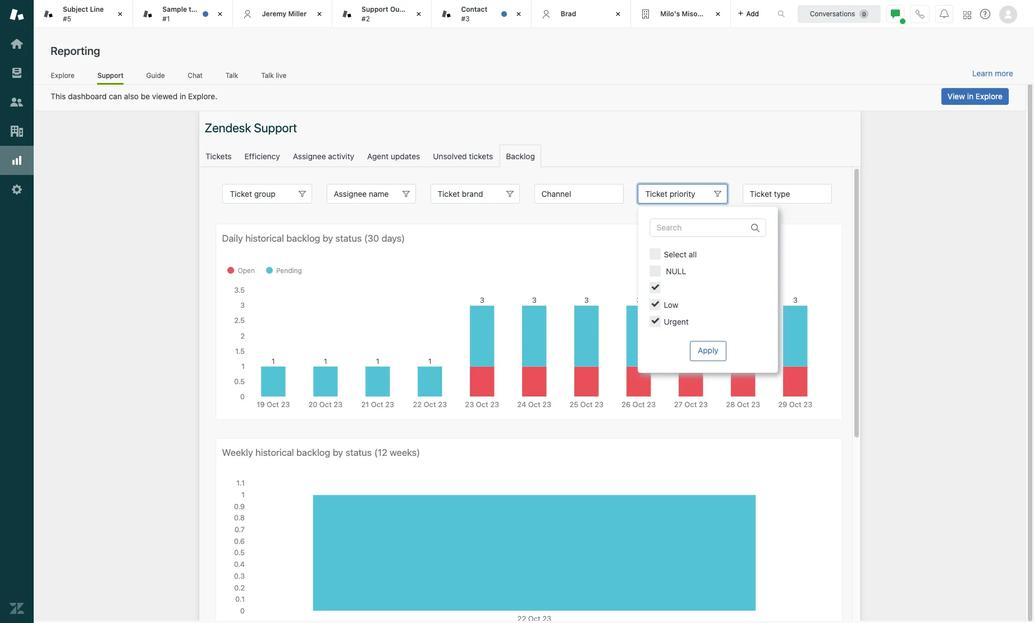 Task type: locate. For each thing, give the bounding box(es) containing it.
jeremy
[[262, 9, 286, 18]]

1 vertical spatial explore
[[976, 92, 1003, 101]]

close image right 'contact #3'
[[513, 8, 524, 20]]

explore up this on the left top
[[51, 71, 75, 80]]

subject
[[63, 5, 88, 14]]

chat
[[188, 71, 203, 80]]

dashboard
[[68, 92, 107, 101]]

1 in from the left
[[180, 92, 186, 101]]

brad tab
[[532, 0, 631, 28]]

close image right "line"
[[115, 8, 126, 20]]

support up the can
[[97, 71, 124, 80]]

close image
[[115, 8, 126, 20], [314, 8, 325, 20], [513, 8, 524, 20], [613, 8, 624, 20], [712, 8, 724, 20]]

in
[[180, 92, 186, 101], [967, 92, 974, 101]]

2 talk from the left
[[261, 71, 274, 80]]

reporting image
[[10, 153, 24, 168]]

this
[[51, 92, 66, 101]]

#1 tab
[[133, 0, 233, 28]]

in inside button
[[967, 92, 974, 101]]

talk right chat on the top left of page
[[226, 71, 238, 80]]

close image inside #1 tab
[[214, 8, 226, 20]]

close image
[[214, 8, 226, 20], [414, 8, 425, 20]]

explore inside button
[[976, 92, 1003, 101]]

in right viewed
[[180, 92, 186, 101]]

1 horizontal spatial in
[[967, 92, 974, 101]]

close image left #3
[[414, 8, 425, 20]]

explore
[[51, 71, 75, 80], [976, 92, 1003, 101]]

1 vertical spatial support
[[97, 71, 124, 80]]

button displays agent's chat status as online. image
[[891, 9, 900, 18]]

tabs tab list
[[34, 0, 766, 28]]

1 horizontal spatial support
[[362, 5, 388, 14]]

chat link
[[188, 71, 203, 83]]

1 close image from the left
[[214, 8, 226, 20]]

close image right brad
[[613, 8, 624, 20]]

in right view
[[967, 92, 974, 101]]

be
[[141, 92, 150, 101]]

1 close image from the left
[[115, 8, 126, 20]]

explore down learn more link
[[976, 92, 1003, 101]]

also
[[124, 92, 139, 101]]

tab containing contact
[[432, 0, 532, 28]]

close image right #1 at the left of page
[[214, 8, 226, 20]]

this dashboard can also be viewed in explore.
[[51, 92, 217, 101]]

2 tab from the left
[[332, 0, 432, 28]]

0 horizontal spatial explore
[[51, 71, 75, 80]]

more
[[995, 69, 1014, 78]]

1 horizontal spatial explore
[[976, 92, 1003, 101]]

2 close image from the left
[[314, 8, 325, 20]]

#1
[[162, 14, 170, 23]]

add
[[747, 9, 759, 18]]

0 horizontal spatial in
[[180, 92, 186, 101]]

close image right miller
[[314, 8, 325, 20]]

1 horizontal spatial close image
[[414, 8, 425, 20]]

support up #2
[[362, 5, 388, 14]]

tab
[[34, 0, 133, 28], [332, 0, 432, 28], [432, 0, 532, 28], [631, 0, 731, 28]]

talk live link
[[261, 71, 287, 83]]

support inside support outreach #2
[[362, 5, 388, 14]]

zendesk products image
[[964, 11, 971, 19]]

guide
[[146, 71, 165, 80]]

support
[[362, 5, 388, 14], [97, 71, 124, 80]]

0 vertical spatial support
[[362, 5, 388, 14]]

talk left live
[[261, 71, 274, 80]]

0 horizontal spatial close image
[[214, 8, 226, 20]]

1 tab from the left
[[34, 0, 133, 28]]

reporting
[[51, 44, 100, 57]]

organizations image
[[10, 124, 24, 139]]

learn
[[973, 69, 993, 78]]

0 horizontal spatial support
[[97, 71, 124, 80]]

1 talk from the left
[[226, 71, 238, 80]]

conversations
[[810, 9, 855, 18]]

4 close image from the left
[[613, 8, 624, 20]]

learn more link
[[973, 69, 1014, 79]]

line
[[90, 5, 104, 14]]

close image left add dropdown button at the top right of the page
[[712, 8, 724, 20]]

talk live
[[261, 71, 287, 80]]

2 in from the left
[[967, 92, 974, 101]]

talk
[[226, 71, 238, 80], [261, 71, 274, 80]]

views image
[[10, 66, 24, 80]]

3 tab from the left
[[432, 0, 532, 28]]

add button
[[731, 0, 766, 28]]

tab containing subject line
[[34, 0, 133, 28]]

1 horizontal spatial talk
[[261, 71, 274, 80]]

jeremy miller
[[262, 9, 307, 18]]

talk for talk live
[[261, 71, 274, 80]]

notifications image
[[940, 9, 949, 18]]

0 horizontal spatial talk
[[226, 71, 238, 80]]



Task type: describe. For each thing, give the bounding box(es) containing it.
view
[[948, 92, 965, 101]]

zendesk support image
[[10, 7, 24, 22]]

live
[[276, 71, 287, 80]]

learn more
[[973, 69, 1014, 78]]

conversations button
[[798, 5, 881, 23]]

guide link
[[146, 71, 165, 83]]

contact #3
[[461, 5, 488, 23]]

close image inside brad tab
[[613, 8, 624, 20]]

can
[[109, 92, 122, 101]]

#2
[[362, 14, 370, 23]]

outreach
[[390, 5, 421, 14]]

2 close image from the left
[[414, 8, 425, 20]]

4 tab from the left
[[631, 0, 731, 28]]

customers image
[[10, 95, 24, 109]]

close image inside jeremy miller tab
[[314, 8, 325, 20]]

explore.
[[188, 92, 217, 101]]

support for support
[[97, 71, 124, 80]]

tab containing support outreach
[[332, 0, 432, 28]]

talk link
[[225, 71, 238, 83]]

explore link
[[51, 71, 75, 83]]

contact
[[461, 5, 488, 14]]

main element
[[0, 0, 34, 624]]

brad
[[561, 9, 576, 18]]

support for support outreach #2
[[362, 5, 388, 14]]

talk for talk
[[226, 71, 238, 80]]

3 close image from the left
[[513, 8, 524, 20]]

jeremy miller tab
[[233, 0, 332, 28]]

zendesk image
[[10, 602, 24, 617]]

get started image
[[10, 36, 24, 51]]

#3
[[461, 14, 470, 23]]

support link
[[97, 71, 124, 85]]

#5
[[63, 14, 71, 23]]

admin image
[[10, 182, 24, 197]]

viewed
[[152, 92, 178, 101]]

miller
[[288, 9, 307, 18]]

support outreach #2
[[362, 5, 421, 23]]

get help image
[[980, 9, 991, 19]]

view in explore
[[948, 92, 1003, 101]]

view in explore button
[[942, 88, 1009, 105]]

subject line #5
[[63, 5, 104, 23]]

0 vertical spatial explore
[[51, 71, 75, 80]]

5 close image from the left
[[712, 8, 724, 20]]



Task type: vqa. For each thing, say whether or not it's contained in the screenshot.
1st ALL from the bottom of the page
no



